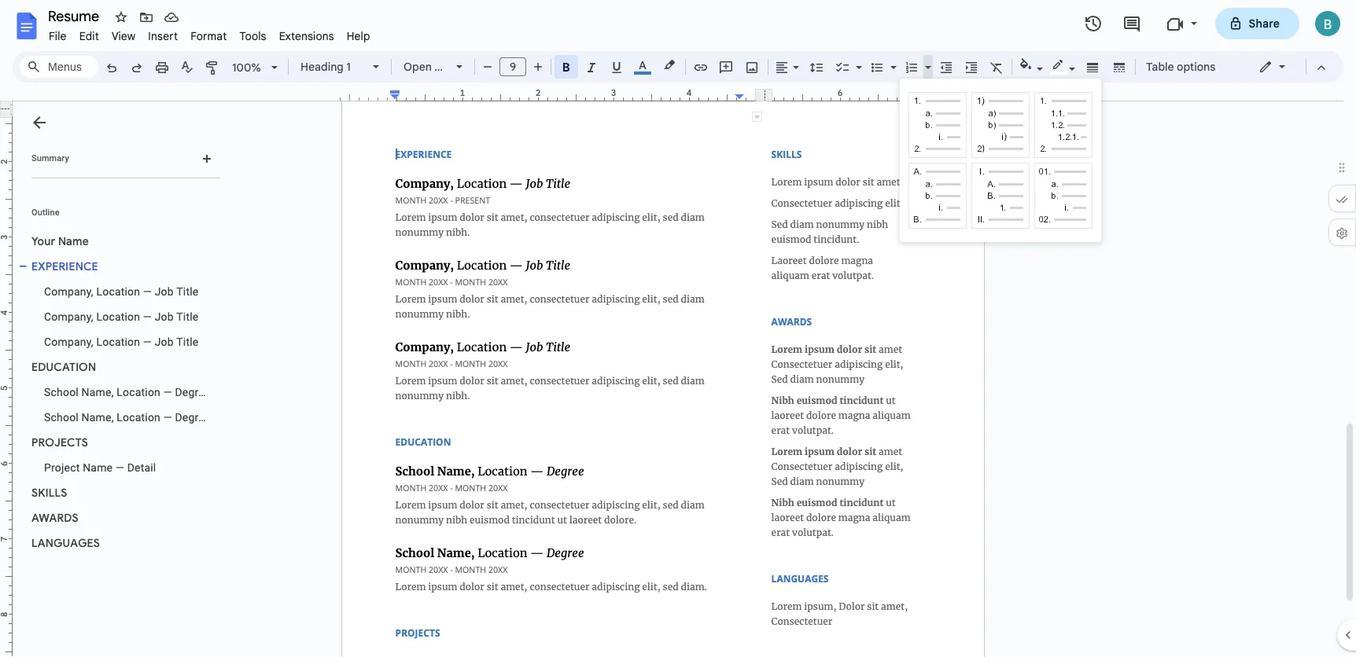 Task type: describe. For each thing, give the bounding box(es) containing it.
outline heading
[[13, 207, 227, 229]]

table options button
[[1139, 55, 1223, 79]]

main toolbar
[[98, 0, 1223, 447]]

row 1. column 3. decimal outline element
[[1034, 92, 1093, 158]]

3 company, from the top
[[44, 336, 93, 348]]

extensions menu item
[[273, 27, 340, 46]]

3 title from the top
[[176, 336, 199, 348]]

open
[[404, 60, 432, 74]]

name for project
[[83, 462, 113, 474]]

highlight color image
[[661, 56, 678, 75]]

2 degree from the top
[[175, 411, 210, 424]]

awards
[[31, 511, 79, 525]]

2 name, from the top
[[81, 411, 114, 424]]

experience
[[31, 260, 98, 274]]

styles list. heading 1 selected. option
[[300, 56, 363, 78]]

2 job from the top
[[155, 311, 174, 323]]

menu bar banner
[[0, 0, 1356, 658]]

menu bar inside menu bar banner
[[42, 20, 377, 46]]

outline
[[31, 208, 60, 218]]

1 degree from the top
[[175, 386, 210, 399]]

border dash image
[[1110, 56, 1128, 78]]

1 name, from the top
[[81, 386, 114, 399]]

your
[[31, 234, 55, 249]]

font list. open sans selected. option
[[404, 56, 459, 78]]

1 job from the top
[[155, 286, 174, 298]]

share
[[1249, 17, 1280, 31]]

project
[[44, 462, 80, 474]]

2 title from the top
[[176, 311, 199, 323]]

application containing share
[[0, 0, 1356, 658]]

1 row from the top
[[906, 0, 1095, 573]]

2 company, from the top
[[44, 311, 93, 323]]

format menu item
[[184, 27, 233, 46]]

1 title from the top
[[176, 286, 199, 298]]

mode and view toolbar
[[1247, 51, 1334, 83]]

row 1. column 1. decimal, latin lower, roman lower with period element
[[909, 92, 967, 158]]

heading 1
[[300, 60, 351, 74]]

summary
[[31, 153, 69, 164]]

tools
[[239, 29, 266, 43]]

languages
[[31, 536, 100, 551]]

2 school name, location — degree from the top
[[44, 411, 210, 424]]

1
[[346, 60, 351, 74]]

text color image
[[634, 56, 651, 75]]

name for your
[[58, 234, 89, 249]]

skills
[[31, 486, 67, 500]]

file
[[49, 29, 67, 43]]

insert menu item
[[142, 27, 184, 46]]

project name — detail
[[44, 462, 156, 474]]

row 2. column 3. decimal zero, latin lower, roman lower element
[[1034, 163, 1093, 229]]

extensions
[[279, 29, 334, 43]]



Task type: locate. For each thing, give the bounding box(es) containing it.
1 vertical spatial job
[[155, 311, 174, 323]]

1 company, from the top
[[44, 286, 93, 298]]

help menu item
[[340, 27, 377, 46]]

—
[[143, 286, 152, 298], [143, 311, 152, 323], [143, 336, 152, 348], [163, 386, 172, 399], [163, 411, 172, 424], [116, 462, 124, 474]]

school name, location — degree
[[44, 386, 210, 399], [44, 411, 210, 424]]

1 vertical spatial degree
[[175, 411, 210, 424]]

row 2. column 2. roman upper, latin upper, decimal element
[[971, 163, 1030, 229]]

0 vertical spatial degree
[[175, 386, 210, 399]]

0 vertical spatial name
[[58, 234, 89, 249]]

name, up projects
[[81, 411, 114, 424]]

name,
[[81, 386, 114, 399], [81, 411, 114, 424]]

0 vertical spatial school name, location — degree
[[44, 386, 210, 399]]

Zoom field
[[226, 56, 285, 79]]

school name, location — degree up detail
[[44, 411, 210, 424]]

school up projects
[[44, 411, 79, 424]]

menu bar
[[42, 20, 377, 46]]

Font size field
[[499, 57, 533, 77]]

1 school from the top
[[44, 386, 79, 399]]

heading
[[300, 60, 344, 74]]

1 vertical spatial name,
[[81, 411, 114, 424]]

1 vertical spatial company, location — job title
[[44, 311, 199, 323]]

Font size text field
[[500, 57, 525, 76]]

share button
[[1215, 8, 1299, 39]]

1 vertical spatial name
[[83, 462, 113, 474]]

school name, location — degree down education
[[44, 386, 210, 399]]

Rename text field
[[42, 6, 109, 25]]

name, down education
[[81, 386, 114, 399]]

company,
[[44, 286, 93, 298], [44, 311, 93, 323], [44, 336, 93, 348]]

help
[[347, 29, 370, 43]]

Zoom text field
[[228, 57, 266, 79]]

2 row from the top
[[906, 90, 1095, 160]]

click to select borders image
[[752, 112, 762, 122]]

name right project
[[83, 462, 113, 474]]

0 vertical spatial job
[[155, 286, 174, 298]]

Menus field
[[20, 56, 98, 78]]

2 vertical spatial company,
[[44, 336, 93, 348]]

1 vertical spatial title
[[176, 311, 199, 323]]

0 vertical spatial company, location — job title
[[44, 286, 199, 298]]

title
[[176, 286, 199, 298], [176, 311, 199, 323], [176, 336, 199, 348]]

school down education
[[44, 386, 79, 399]]

2 company, location — job title from the top
[[44, 311, 199, 323]]

edit
[[79, 29, 99, 43]]

2 vertical spatial title
[[176, 336, 199, 348]]

job
[[155, 286, 174, 298], [155, 311, 174, 323], [155, 336, 174, 348]]

options
[[1177, 60, 1216, 74]]

projects
[[31, 436, 88, 450]]

name up experience
[[58, 234, 89, 249]]

row
[[906, 0, 1095, 573], [906, 90, 1095, 160]]

degree
[[175, 386, 210, 399], [175, 411, 210, 424]]

0 vertical spatial school
[[44, 386, 79, 399]]

open sans
[[404, 60, 459, 74]]

document outline element
[[13, 101, 227, 658]]

your name
[[31, 234, 89, 249]]

1 company, location — job title from the top
[[44, 286, 199, 298]]

school
[[44, 386, 79, 399], [44, 411, 79, 424]]

row 1. column 2. decimal, latin lower, roman lower with parenthesis element
[[971, 92, 1030, 158]]

insert
[[148, 29, 178, 43]]

view
[[112, 29, 136, 43]]

2 vertical spatial company, location — job title
[[44, 336, 199, 348]]

line & paragraph spacing image
[[807, 56, 826, 78]]

education
[[31, 360, 96, 374]]

name
[[58, 234, 89, 249], [83, 462, 113, 474]]

company, location — job title
[[44, 286, 199, 298], [44, 311, 199, 323], [44, 336, 199, 348]]

1 school name, location — degree from the top
[[44, 386, 210, 399]]

1 vertical spatial school
[[44, 411, 79, 424]]

1 vertical spatial school name, location — degree
[[44, 411, 210, 424]]

sans
[[434, 60, 459, 74]]

edit menu item
[[73, 27, 105, 46]]

table options
[[1146, 60, 1216, 74]]

file menu item
[[42, 27, 73, 46]]

view menu item
[[105, 27, 142, 46]]

insert image image
[[743, 56, 761, 78]]

3 job from the top
[[155, 336, 174, 348]]

0 vertical spatial title
[[176, 286, 199, 298]]

menu bar containing file
[[42, 20, 377, 46]]

tools menu item
[[233, 27, 273, 46]]

format
[[190, 29, 227, 43]]

detail
[[127, 462, 156, 474]]

application
[[0, 0, 1356, 658]]

1 vertical spatial company,
[[44, 311, 93, 323]]

2 vertical spatial job
[[155, 336, 174, 348]]

table
[[1146, 60, 1174, 74]]

location
[[96, 286, 140, 298], [96, 311, 140, 323], [96, 336, 140, 348], [117, 386, 160, 399], [117, 411, 160, 424]]

Star checkbox
[[110, 6, 132, 28]]

0 vertical spatial company,
[[44, 286, 93, 298]]

3 company, location — job title from the top
[[44, 336, 199, 348]]

0 vertical spatial name,
[[81, 386, 114, 399]]

2 school from the top
[[44, 411, 79, 424]]

border width image
[[1084, 56, 1102, 78]]

summary heading
[[31, 153, 69, 165]]



Task type: vqa. For each thing, say whether or not it's contained in the screenshot.
topmost Name
yes



